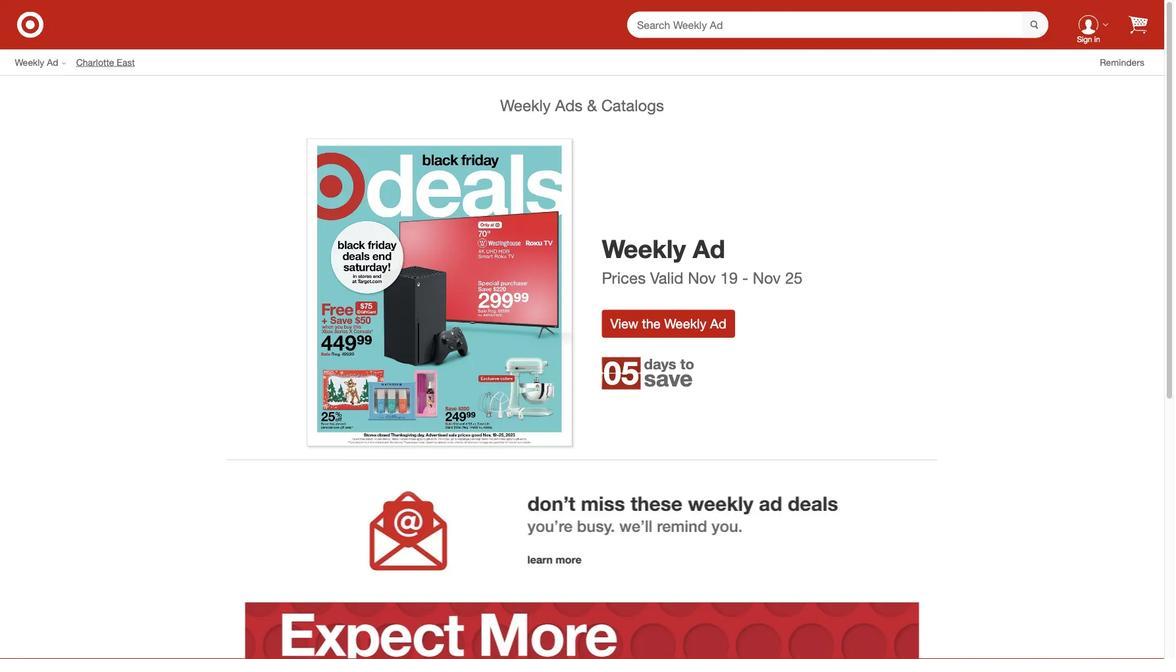Task type: describe. For each thing, give the bounding box(es) containing it.
weekly ad prices valid nov 19 - nov 25
[[602, 233, 803, 287]]

reminders
[[1100, 56, 1145, 68]]

view your cart on target.com image
[[1129, 15, 1148, 34]]

weekly inside "button"
[[665, 316, 707, 331]]

2 nov from the left
[[753, 268, 781, 287]]

sign
[[1077, 34, 1093, 44]]

weekly for weekly ad
[[15, 56, 44, 68]]

1 nov from the left
[[688, 268, 716, 287]]

weekly ads & catalogs
[[500, 96, 664, 115]]

charlotte east link
[[76, 56, 145, 69]]

prices
[[602, 268, 646, 287]]

go to target.com image
[[17, 12, 43, 38]]

05 days to
[[604, 353, 695, 392]]

reminders link
[[1100, 56, 1155, 69]]

ad for weekly ad
[[47, 56, 58, 68]]

valid
[[650, 268, 684, 287]]

charlotte east
[[76, 56, 135, 68]]

ad inside "button"
[[710, 316, 727, 331]]



Task type: locate. For each thing, give the bounding box(es) containing it.
days
[[644, 355, 677, 372]]

0 vertical spatial ad
[[47, 56, 58, 68]]

view the weekly ad image
[[307, 139, 573, 446]]

in
[[1095, 34, 1101, 44]]

ad left the charlotte
[[47, 56, 58, 68]]

expect more than ever before. low prices today and every day on thousands of items. image
[[245, 602, 920, 659]]

ad inside 'weekly ad prices valid nov 19 - nov 25'
[[693, 233, 726, 264]]

sign in link
[[1069, 4, 1109, 46]]

sign in
[[1077, 34, 1101, 44]]

2 vertical spatial ad
[[710, 316, 727, 331]]

weekly
[[15, 56, 44, 68], [500, 96, 551, 115], [602, 233, 686, 264], [665, 316, 707, 331]]

view the weekly ad button
[[602, 310, 735, 338]]

view the weekly ad
[[611, 316, 727, 331]]

1 vertical spatial ad
[[693, 233, 726, 264]]

weekly down go to target.com icon
[[15, 56, 44, 68]]

weekly for weekly ads & catalogs
[[500, 96, 551, 115]]

ads
[[555, 96, 583, 115]]

weekly right the
[[665, 316, 707, 331]]

Search Weekly Ad search field
[[627, 12, 1049, 39]]

ad down the 19
[[710, 316, 727, 331]]

nov
[[688, 268, 716, 287], [753, 268, 781, 287]]

19
[[721, 268, 738, 287]]

05
[[604, 353, 639, 392]]

ad
[[47, 56, 58, 68], [693, 233, 726, 264], [710, 316, 727, 331]]

nov right -
[[753, 268, 781, 287]]

the
[[642, 316, 661, 331]]

weekly inside 'weekly ad prices valid nov 19 - nov 25'
[[602, 233, 686, 264]]

catalogs
[[602, 96, 664, 115]]

save
[[644, 364, 693, 392]]

charlotte
[[76, 56, 114, 68]]

weekly for weekly ad prices valid nov 19 - nov 25
[[602, 233, 686, 264]]

to
[[681, 355, 695, 372]]

nov left the 19
[[688, 268, 716, 287]]

don't miss these weekly ad deals. you're busy. we'll remind you. sign up now. image
[[239, 460, 925, 602]]

25
[[786, 268, 803, 287]]

form
[[627, 12, 1049, 39]]

ad up the 19
[[693, 233, 726, 264]]

1 horizontal spatial nov
[[753, 268, 781, 287]]

&
[[587, 96, 597, 115]]

weekly up the prices
[[602, 233, 686, 264]]

view
[[611, 316, 639, 331]]

-
[[743, 268, 749, 287]]

0 horizontal spatial nov
[[688, 268, 716, 287]]

east
[[117, 56, 135, 68]]

weekly ad link
[[15, 56, 76, 69]]

weekly left ads
[[500, 96, 551, 115]]

weekly ad
[[15, 56, 58, 68]]

ad for weekly ad prices valid nov 19 - nov 25
[[693, 233, 726, 264]]



Task type: vqa. For each thing, say whether or not it's contained in the screenshot.
right 'Tara'
no



